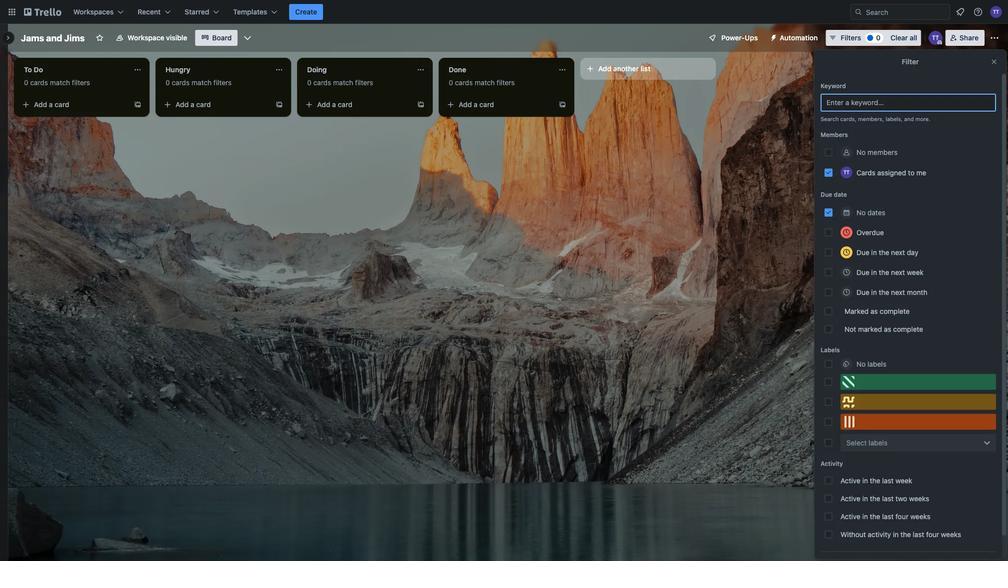 Task type: locate. For each thing, give the bounding box(es) containing it.
1 vertical spatial week
[[896, 477, 913, 485]]

card down done text field at the top of the page
[[480, 101, 494, 109]]

1 vertical spatial terry turtle (terryturtle) image
[[929, 31, 943, 45]]

no members
[[857, 148, 898, 157]]

match down done text field at the top of the page
[[475, 79, 495, 87]]

0 vertical spatial terry turtle (terryturtle) image
[[991, 6, 1003, 18]]

weeks for active in the last four weeks
[[911, 513, 931, 521]]

0 vertical spatial next
[[892, 248, 906, 257]]

add a card down doing
[[317, 101, 353, 109]]

a down doing text field at the left of page
[[332, 101, 336, 109]]

add left another
[[599, 65, 612, 73]]

in down due in the next day
[[872, 268, 878, 277]]

a down done text field at the top of the page
[[474, 101, 478, 109]]

active down activity
[[841, 477, 861, 485]]

the down active in the last week
[[871, 495, 881, 503]]

not marked as complete
[[845, 325, 924, 334]]

cards for to do
[[30, 79, 48, 87]]

due for due in the next month
[[857, 288, 870, 297]]

last for four
[[883, 513, 894, 521]]

starred button
[[179, 4, 225, 20]]

0 vertical spatial week
[[907, 268, 924, 277]]

terry turtle (terryturtle) image right all
[[929, 31, 943, 45]]

do
[[34, 66, 43, 74]]

no
[[857, 148, 866, 157], [857, 209, 866, 217], [857, 360, 866, 368]]

in for active in the last four weeks
[[863, 513, 869, 521]]

filters down doing text field at the left of page
[[355, 79, 373, 87]]

4 filters from the left
[[497, 79, 515, 87]]

0 notifications image
[[955, 6, 967, 18]]

due up marked
[[857, 288, 870, 297]]

me
[[917, 169, 927, 177]]

the up active in the last two weeks
[[871, 477, 881, 485]]

the for active in the last two weeks
[[871, 495, 881, 503]]

create from template… image
[[134, 101, 142, 109], [275, 101, 283, 109], [417, 101, 425, 109], [559, 101, 567, 109]]

terry turtle (terryturtle) image
[[991, 6, 1003, 18], [929, 31, 943, 45], [841, 167, 853, 179]]

2 vertical spatial no
[[857, 360, 866, 368]]

workspaces button
[[67, 4, 130, 20]]

active
[[841, 477, 861, 485], [841, 495, 861, 503], [841, 513, 861, 521]]

two
[[896, 495, 908, 503]]

add a card button for hungry
[[160, 97, 271, 113]]

add a card down done
[[459, 101, 494, 109]]

close popover image
[[991, 58, 999, 66]]

done
[[449, 66, 467, 74]]

4 add a card from the left
[[459, 101, 494, 109]]

add a card button down hungry text box
[[160, 97, 271, 113]]

add
[[599, 65, 612, 73], [34, 101, 47, 109], [176, 101, 189, 109], [317, 101, 331, 109], [459, 101, 472, 109]]

match down "to do" text field at the left top
[[50, 79, 70, 87]]

3 match from the left
[[333, 79, 353, 87]]

workspace visible
[[128, 34, 187, 42]]

0 vertical spatial and
[[46, 32, 62, 43]]

in up marked as complete
[[872, 288, 878, 297]]

the up "due in the next week"
[[879, 248, 890, 257]]

0 cards match filters down done text field at the top of the page
[[449, 79, 515, 87]]

next for week
[[892, 268, 906, 277]]

cards
[[30, 79, 48, 87], [172, 79, 190, 87], [314, 79, 331, 87], [455, 79, 473, 87]]

weeks
[[910, 495, 930, 503], [911, 513, 931, 521], [942, 531, 962, 539]]

1 match from the left
[[50, 79, 70, 87]]

4 card from the left
[[480, 101, 494, 109]]

terry turtle (terryturtle) image left cards
[[841, 167, 853, 179]]

the down due in the next day
[[879, 268, 890, 277]]

complete down marked as complete
[[894, 325, 924, 334]]

not
[[845, 325, 857, 334]]

add for hungry
[[176, 101, 189, 109]]

in right activity
[[894, 531, 899, 539]]

1 vertical spatial active
[[841, 495, 861, 503]]

marked as complete
[[845, 307, 910, 316]]

filters down done text field at the top of the page
[[497, 79, 515, 87]]

color: yellow, title: none element
[[841, 394, 997, 410]]

add a card button down "to do" text field at the left top
[[18, 97, 130, 113]]

members
[[868, 148, 898, 157]]

due in the next month
[[857, 288, 928, 297]]

activity
[[868, 531, 892, 539]]

1 vertical spatial complete
[[894, 325, 924, 334]]

labels for select labels
[[869, 439, 888, 447]]

last for week
[[883, 477, 894, 485]]

2 match from the left
[[192, 79, 212, 87]]

1 next from the top
[[892, 248, 906, 257]]

a
[[49, 101, 53, 109], [191, 101, 195, 109], [332, 101, 336, 109], [474, 101, 478, 109]]

1 0 cards match filters from the left
[[24, 79, 90, 87]]

0
[[877, 34, 881, 42], [24, 79, 28, 87], [166, 79, 170, 87], [307, 79, 312, 87], [449, 79, 453, 87]]

2 vertical spatial next
[[892, 288, 906, 297]]

1 no from the top
[[857, 148, 866, 157]]

3 add a card button from the left
[[301, 97, 413, 113]]

next left month
[[892, 288, 906, 297]]

four
[[896, 513, 909, 521], [927, 531, 940, 539]]

active for active in the last four weeks
[[841, 513, 861, 521]]

without activity in the last four weeks
[[841, 531, 962, 539]]

next for day
[[892, 248, 906, 257]]

2 active from the top
[[841, 495, 861, 503]]

0 down doing
[[307, 79, 312, 87]]

to
[[909, 169, 915, 177]]

filters for hungry
[[214, 79, 232, 87]]

as
[[871, 307, 878, 316], [885, 325, 892, 334]]

0 vertical spatial no
[[857, 148, 866, 157]]

complete
[[880, 307, 910, 316], [894, 325, 924, 334]]

labels for no labels
[[868, 360, 887, 368]]

labels down 'not marked as complete'
[[868, 360, 887, 368]]

add a card down hungry on the top of the page
[[176, 101, 211, 109]]

last down active in the last two weeks
[[883, 513, 894, 521]]

add a card button down doing text field at the left of page
[[301, 97, 413, 113]]

1 vertical spatial next
[[892, 268, 906, 277]]

0 down hungry on the top of the page
[[166, 79, 170, 87]]

primary element
[[0, 0, 1009, 24]]

2 vertical spatial weeks
[[942, 531, 962, 539]]

hungry
[[166, 66, 190, 74]]

card down "to do" text field at the left top
[[55, 101, 69, 109]]

2 a from the left
[[191, 101, 195, 109]]

templates button
[[227, 4, 283, 20]]

and
[[46, 32, 62, 43], [905, 116, 915, 122]]

labels
[[821, 347, 840, 354]]

another
[[614, 65, 639, 73]]

0 cards match filters down doing text field at the left of page
[[307, 79, 373, 87]]

no up cards
[[857, 148, 866, 157]]

3 active from the top
[[841, 513, 861, 521]]

2 horizontal spatial terry turtle (terryturtle) image
[[991, 6, 1003, 18]]

week for due in the next week
[[907, 268, 924, 277]]

the up marked as complete
[[879, 288, 890, 297]]

0 cards match filters down "to do" text field at the left top
[[24, 79, 90, 87]]

2 no from the top
[[857, 209, 866, 217]]

add a card button
[[18, 97, 130, 113], [160, 97, 271, 113], [301, 97, 413, 113], [443, 97, 555, 113]]

create from template… image for hungry
[[275, 101, 283, 109]]

add a card for done
[[459, 101, 494, 109]]

add a card
[[34, 101, 69, 109], [176, 101, 211, 109], [317, 101, 353, 109], [459, 101, 494, 109]]

0 cards match filters
[[24, 79, 90, 87], [166, 79, 232, 87], [307, 79, 373, 87], [449, 79, 515, 87]]

select
[[847, 439, 867, 447]]

add down hungry on the top of the page
[[176, 101, 189, 109]]

and left 'jims'
[[46, 32, 62, 43]]

due down due in the next day
[[857, 268, 870, 277]]

labels
[[868, 360, 887, 368], [869, 439, 888, 447]]

filters
[[841, 34, 862, 42]]

terry turtle (terryturtle) image right the open information menu image
[[991, 6, 1003, 18]]

labels right select
[[869, 439, 888, 447]]

the
[[879, 248, 890, 257], [879, 268, 890, 277], [879, 288, 890, 297], [871, 477, 881, 485], [871, 495, 881, 503], [871, 513, 881, 521], [901, 531, 912, 539]]

0 vertical spatial labels
[[868, 360, 887, 368]]

0 for done
[[449, 79, 453, 87]]

card for doing
[[338, 101, 353, 109]]

due in the next week
[[857, 268, 924, 277]]

2 cards from the left
[[172, 79, 190, 87]]

more.
[[916, 116, 931, 122]]

1 active from the top
[[841, 477, 861, 485]]

add a card button for doing
[[301, 97, 413, 113]]

week
[[907, 268, 924, 277], [896, 477, 913, 485]]

sm image
[[766, 30, 780, 44]]

add down done
[[459, 101, 472, 109]]

3 card from the left
[[338, 101, 353, 109]]

next left day at the right top of the page
[[892, 248, 906, 257]]

match down hungry text box
[[192, 79, 212, 87]]

doing
[[307, 66, 327, 74]]

in up without
[[863, 513, 869, 521]]

cards down hungry on the top of the page
[[172, 79, 190, 87]]

cards down done
[[455, 79, 473, 87]]

1 vertical spatial weeks
[[911, 513, 931, 521]]

1 horizontal spatial terry turtle (terryturtle) image
[[929, 31, 943, 45]]

color: orange, title: none element
[[841, 414, 997, 430]]

4 cards from the left
[[455, 79, 473, 87]]

a for doing
[[332, 101, 336, 109]]

marked
[[859, 325, 883, 334]]

board
[[212, 34, 232, 42]]

2 filters from the left
[[214, 79, 232, 87]]

active for active in the last week
[[841, 477, 861, 485]]

due left date
[[821, 191, 833, 198]]

3 cards from the left
[[314, 79, 331, 87]]

members
[[821, 131, 849, 138]]

1 vertical spatial and
[[905, 116, 915, 122]]

labels,
[[886, 116, 903, 122]]

card
[[55, 101, 69, 109], [196, 101, 211, 109], [338, 101, 353, 109], [480, 101, 494, 109]]

1 filters from the left
[[72, 79, 90, 87]]

2 add a card button from the left
[[160, 97, 271, 113]]

and left more.
[[905, 116, 915, 122]]

a down hungry text box
[[191, 101, 195, 109]]

add a card for hungry
[[176, 101, 211, 109]]

card for hungry
[[196, 101, 211, 109]]

week up two
[[896, 477, 913, 485]]

add down doing
[[317, 101, 331, 109]]

automation
[[780, 34, 818, 42]]

week up month
[[907, 268, 924, 277]]

2 add a card from the left
[[176, 101, 211, 109]]

1 vertical spatial no
[[857, 209, 866, 217]]

visible
[[166, 34, 187, 42]]

0 vertical spatial active
[[841, 477, 861, 485]]

last left two
[[883, 495, 894, 503]]

the for active in the last four weeks
[[871, 513, 881, 521]]

power-ups button
[[702, 30, 764, 46]]

1 cards from the left
[[30, 79, 48, 87]]

without
[[841, 531, 866, 539]]

power-
[[722, 34, 745, 42]]

next up due in the next month
[[892, 268, 906, 277]]

day
[[907, 248, 919, 257]]

3 filters from the left
[[355, 79, 373, 87]]

no left dates
[[857, 209, 866, 217]]

next
[[892, 248, 906, 257], [892, 268, 906, 277], [892, 288, 906, 297]]

active down active in the last week
[[841, 495, 861, 503]]

cards down do
[[30, 79, 48, 87]]

in for active in the last two weeks
[[863, 495, 869, 503]]

0 horizontal spatial and
[[46, 32, 62, 43]]

in up active in the last two weeks
[[863, 477, 869, 485]]

keyword
[[821, 82, 847, 89]]

filters down hungry text box
[[214, 79, 232, 87]]

back to home image
[[24, 4, 61, 20]]

cards down doing
[[314, 79, 331, 87]]

match down doing text field at the left of page
[[333, 79, 353, 87]]

1 horizontal spatial as
[[885, 325, 892, 334]]

4 add a card button from the left
[[443, 97, 555, 113]]

4 create from template… image from the left
[[559, 101, 567, 109]]

the for due in the next week
[[879, 268, 890, 277]]

cards for hungry
[[172, 79, 190, 87]]

3 a from the left
[[332, 101, 336, 109]]

complete down due in the next month
[[880, 307, 910, 316]]

0 horizontal spatial terry turtle (terryturtle) image
[[841, 167, 853, 179]]

1 vertical spatial labels
[[869, 439, 888, 447]]

0 for to do
[[24, 79, 28, 87]]

last up active in the last two weeks
[[883, 477, 894, 485]]

no down marked
[[857, 360, 866, 368]]

0 vertical spatial weeks
[[910, 495, 930, 503]]

board link
[[195, 30, 238, 46]]

in down active in the last week
[[863, 495, 869, 503]]

2 create from template… image from the left
[[275, 101, 283, 109]]

3 no from the top
[[857, 360, 866, 368]]

2 0 cards match filters from the left
[[166, 79, 232, 87]]

workspace visible button
[[110, 30, 193, 46]]

the up activity
[[871, 513, 881, 521]]

due down overdue
[[857, 248, 870, 257]]

Search field
[[863, 4, 950, 19]]

match
[[50, 79, 70, 87], [192, 79, 212, 87], [333, 79, 353, 87], [475, 79, 495, 87]]

4 match from the left
[[475, 79, 495, 87]]

add a card down do
[[34, 101, 69, 109]]

active for active in the last two weeks
[[841, 495, 861, 503]]

3 add a card from the left
[[317, 101, 353, 109]]

in
[[872, 248, 878, 257], [872, 268, 878, 277], [872, 288, 878, 297], [863, 477, 869, 485], [863, 495, 869, 503], [863, 513, 869, 521], [894, 531, 899, 539]]

0 for doing
[[307, 79, 312, 87]]

4 a from the left
[[474, 101, 478, 109]]

0 vertical spatial as
[[871, 307, 878, 316]]

card down doing text field at the left of page
[[338, 101, 353, 109]]

match for doing
[[333, 79, 353, 87]]

4 0 cards match filters from the left
[[449, 79, 515, 87]]

open information menu image
[[974, 7, 984, 17]]

0 down done
[[449, 79, 453, 87]]

2 card from the left
[[196, 101, 211, 109]]

dates
[[868, 209, 886, 217]]

no for no dates
[[857, 209, 866, 217]]

date
[[834, 191, 848, 198]]

in down overdue
[[872, 248, 878, 257]]

due for due in the next day
[[857, 248, 870, 257]]

1 vertical spatial four
[[927, 531, 940, 539]]

3 0 cards match filters from the left
[[307, 79, 373, 87]]

0 cards match filters down hungry text box
[[166, 79, 232, 87]]

3 next from the top
[[892, 288, 906, 297]]

add a card button for done
[[443, 97, 555, 113]]

cards
[[857, 169, 876, 177]]

0 horizontal spatial four
[[896, 513, 909, 521]]

show menu image
[[990, 33, 1000, 43]]

customize views image
[[243, 33, 253, 43]]

active in the last four weeks
[[841, 513, 931, 521]]

card down hungry text box
[[196, 101, 211, 109]]

0 down to
[[24, 79, 28, 87]]

1 create from template… image from the left
[[134, 101, 142, 109]]

week for active in the last week
[[896, 477, 913, 485]]

3 create from template… image from the left
[[417, 101, 425, 109]]

due in the next day
[[857, 248, 919, 257]]

recent button
[[132, 4, 177, 20]]

2 vertical spatial terry turtle (terryturtle) image
[[841, 167, 853, 179]]

a down "to do" text field at the left top
[[49, 101, 53, 109]]

2 vertical spatial active
[[841, 513, 861, 521]]

last
[[883, 477, 894, 485], [883, 495, 894, 503], [883, 513, 894, 521], [913, 531, 925, 539]]

filters down "to do" text field at the left top
[[72, 79, 90, 87]]

active up without
[[841, 513, 861, 521]]

1 vertical spatial as
[[885, 325, 892, 334]]

2 next from the top
[[892, 268, 906, 277]]

add a card button down done text field at the top of the page
[[443, 97, 555, 113]]

1 add a card from the left
[[34, 101, 69, 109]]

the for due in the next month
[[879, 288, 890, 297]]



Task type: describe. For each thing, give the bounding box(es) containing it.
next for month
[[892, 288, 906, 297]]

0 for hungry
[[166, 79, 170, 87]]

create from template… image for doing
[[417, 101, 425, 109]]

in for due in the next month
[[872, 288, 878, 297]]

workspaces
[[73, 8, 114, 16]]

in for due in the next day
[[872, 248, 878, 257]]

add another list
[[599, 65, 651, 73]]

templates
[[233, 8, 267, 16]]

0 cards match filters for hungry
[[166, 79, 232, 87]]

0 cards match filters for doing
[[307, 79, 373, 87]]

search image
[[855, 8, 863, 16]]

ups
[[745, 34, 758, 42]]

add another list button
[[581, 58, 716, 80]]

Done text field
[[443, 62, 553, 78]]

automation button
[[766, 30, 824, 46]]

star or unstar board image
[[96, 34, 104, 42]]

cards,
[[841, 116, 857, 122]]

1 card from the left
[[55, 101, 69, 109]]

add for done
[[459, 101, 472, 109]]

no labels
[[857, 360, 887, 368]]

list
[[641, 65, 651, 73]]

Enter a keyword… text field
[[821, 94, 997, 112]]

overdue
[[857, 228, 885, 237]]

color: green, title: none element
[[841, 374, 997, 390]]

the for due in the next day
[[879, 248, 890, 257]]

jams
[[21, 32, 44, 43]]

Board name text field
[[16, 30, 90, 46]]

starred
[[185, 8, 209, 16]]

due for due in the next week
[[857, 268, 870, 277]]

assigned
[[878, 169, 907, 177]]

clear all button
[[887, 30, 922, 46]]

jams and jims
[[21, 32, 85, 43]]

active in the last two weeks
[[841, 495, 930, 503]]

all
[[910, 34, 918, 42]]

workspace
[[128, 34, 164, 42]]

share button
[[946, 30, 985, 46]]

terry turtle (terryturtle) image inside primary 'element'
[[991, 6, 1003, 18]]

and inside text box
[[46, 32, 62, 43]]

create
[[295, 8, 317, 16]]

the right activity
[[901, 531, 912, 539]]

filter
[[902, 58, 920, 66]]

create from template… image for done
[[559, 101, 567, 109]]

0 left the clear
[[877, 34, 881, 42]]

match for to do
[[50, 79, 70, 87]]

last for two
[[883, 495, 894, 503]]

share
[[960, 34, 979, 42]]

1 add a card button from the left
[[18, 97, 130, 113]]

filters for doing
[[355, 79, 373, 87]]

marked
[[845, 307, 869, 316]]

1 horizontal spatial and
[[905, 116, 915, 122]]

due for due date
[[821, 191, 833, 198]]

in for due in the next week
[[872, 268, 878, 277]]

no for no members
[[857, 148, 866, 157]]

match for hungry
[[192, 79, 212, 87]]

0 vertical spatial complete
[[880, 307, 910, 316]]

a for hungry
[[191, 101, 195, 109]]

filters for done
[[497, 79, 515, 87]]

cards for doing
[[314, 79, 331, 87]]

1 horizontal spatial four
[[927, 531, 940, 539]]

To Do text field
[[18, 62, 128, 78]]

to
[[24, 66, 32, 74]]

card for done
[[480, 101, 494, 109]]

cards for done
[[455, 79, 473, 87]]

create button
[[289, 4, 323, 20]]

this member is an admin of this board. image
[[938, 40, 943, 45]]

clear all
[[891, 34, 918, 42]]

Hungry text field
[[160, 62, 269, 78]]

the for active in the last week
[[871, 477, 881, 485]]

last down active in the last four weeks
[[913, 531, 925, 539]]

0 horizontal spatial as
[[871, 307, 878, 316]]

recent
[[138, 8, 161, 16]]

0 cards match filters for to do
[[24, 79, 90, 87]]

power-ups
[[722, 34, 758, 42]]

month
[[907, 288, 928, 297]]

select labels
[[847, 439, 888, 447]]

search cards, members, labels, and more.
[[821, 116, 931, 122]]

a for done
[[474, 101, 478, 109]]

due date
[[821, 191, 848, 198]]

to do
[[24, 66, 43, 74]]

add a card for doing
[[317, 101, 353, 109]]

switch to… image
[[7, 7, 17, 17]]

1 a from the left
[[49, 101, 53, 109]]

no for no labels
[[857, 360, 866, 368]]

add for doing
[[317, 101, 331, 109]]

in for active in the last week
[[863, 477, 869, 485]]

Doing text field
[[301, 62, 411, 78]]

0 vertical spatial four
[[896, 513, 909, 521]]

0 cards match filters for done
[[449, 79, 515, 87]]

match for done
[[475, 79, 495, 87]]

clear
[[891, 34, 909, 42]]

members,
[[859, 116, 885, 122]]

add down do
[[34, 101, 47, 109]]

cards assigned to me
[[857, 169, 927, 177]]

activity
[[821, 461, 844, 468]]

search
[[821, 116, 839, 122]]

weeks for active in the last two weeks
[[910, 495, 930, 503]]

filters for to do
[[72, 79, 90, 87]]

jims
[[64, 32, 85, 43]]

active in the last week
[[841, 477, 913, 485]]

no dates
[[857, 209, 886, 217]]



Task type: vqa. For each thing, say whether or not it's contained in the screenshot.
SCREENSHOT 2023-10-30 AT 11.12.52 AM.PNG
no



